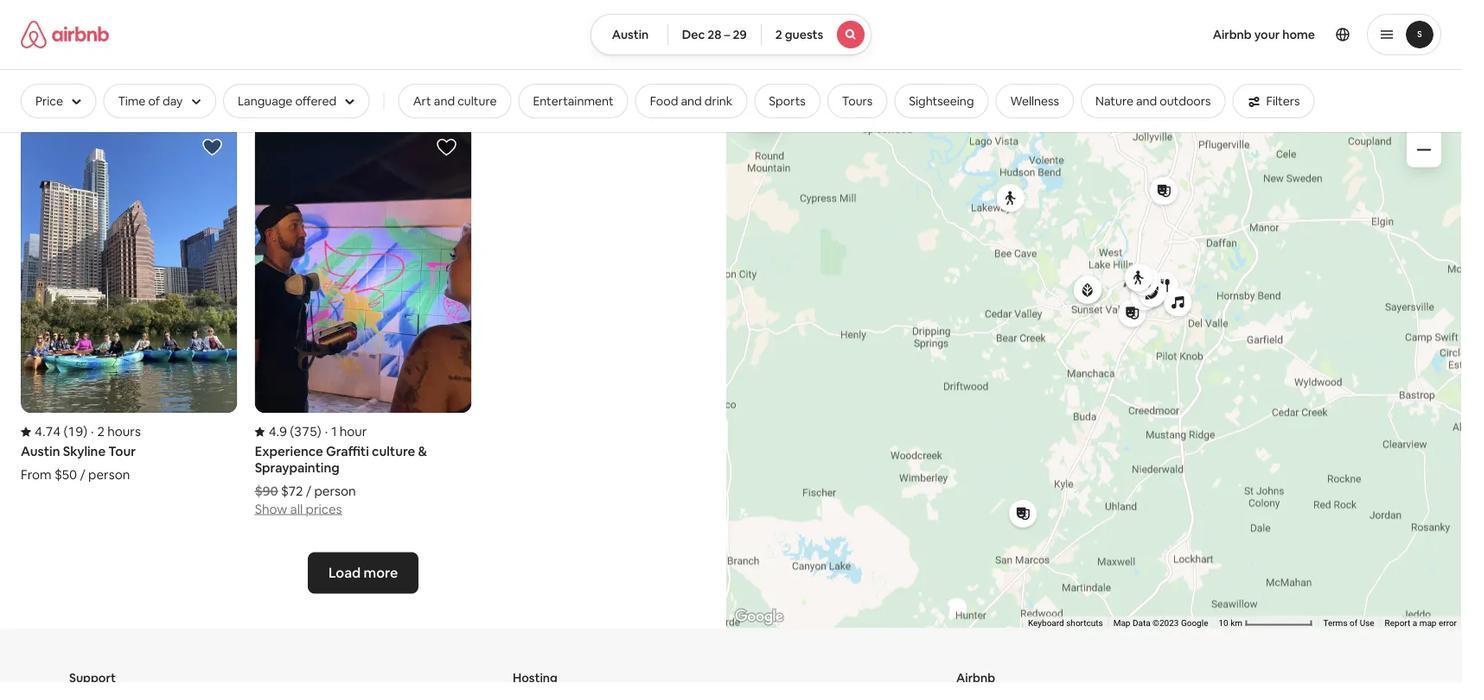 Task type: locate. For each thing, give the bounding box(es) containing it.
skyline
[[63, 444, 106, 461]]

your
[[1254, 27, 1280, 42]]

prices up offered
[[306, 74, 342, 91]]

austin skyline tour from $50 / person
[[21, 444, 136, 484]]

2 show from the top
[[255, 502, 287, 519]]

google map
showing 20 experiences. region
[[726, 77, 1462, 630]]

4.74 out of 5 average rating,  19 reviews image
[[21, 424, 87, 441]]

stained
[[117, 16, 163, 33]]

art
[[81, 16, 99, 33]]

culture right art
[[458, 93, 497, 109]]

10 km
[[1219, 619, 1245, 629]]

0 vertical spatial show
[[255, 74, 287, 91]]

load
[[328, 565, 361, 583]]

airbnb your home link
[[1202, 16, 1326, 53]]

/ inside austin skyline tour from $50 / person
[[80, 467, 85, 484]]

add to wishlist image down time of day 'dropdown button'
[[202, 137, 223, 158]]

0 horizontal spatial austin
[[21, 444, 60, 461]]

the inside trace the steps of america's first serial killer from $45 / person
[[526, 16, 546, 33]]

1 vertical spatial show
[[255, 502, 287, 519]]

person
[[93, 39, 135, 56], [328, 56, 370, 72], [556, 56, 598, 72], [88, 467, 130, 484], [314, 484, 356, 501]]

learn the art of stained glass from $175 / person $200 $160 / person show all prices
[[21, 16, 370, 91]]

and right "nature"
[[1136, 93, 1157, 109]]

2
[[775, 27, 782, 42], [97, 424, 105, 441]]

airbnb
[[1213, 27, 1252, 42]]

2 prices from the top
[[306, 502, 342, 519]]

culture for graffiti
[[372, 444, 415, 461]]

tour
[[108, 444, 136, 461]]

0 vertical spatial show all prices button
[[255, 72, 342, 91]]

person up entertainment button
[[556, 56, 598, 72]]

culture inside button
[[458, 93, 497, 109]]

person inside trace the steps of america's first serial killer from $45 / person
[[556, 56, 598, 72]]

· right the (19)
[[91, 424, 94, 441]]

and inside button
[[434, 93, 455, 109]]

prices down spraypainting
[[306, 502, 342, 519]]

the left steps
[[526, 16, 546, 33]]

all inside learn the art of stained glass from $175 / person $200 $160 / person show all prices
[[290, 74, 303, 91]]

person inside austin skyline tour from $50 / person
[[88, 467, 130, 484]]

austin for austin
[[612, 27, 649, 42]]

0 horizontal spatial add to wishlist image
[[202, 137, 223, 158]]

2 guests
[[775, 27, 823, 42]]

0 vertical spatial culture
[[458, 93, 497, 109]]

1 horizontal spatial ·
[[325, 424, 328, 441]]

10
[[1219, 619, 1228, 629]]

2 all from the top
[[290, 502, 303, 519]]

1 show from the top
[[255, 74, 287, 91]]

dec 28 – 29
[[682, 27, 747, 42]]

1 the from the left
[[58, 16, 78, 33]]

the left art
[[58, 16, 78, 33]]

learn
[[21, 16, 55, 33]]

add to wishlist image inside experience graffiti culture & spraypainting "group"
[[436, 137, 457, 158]]

of left day
[[148, 93, 160, 109]]

from left $50
[[21, 467, 52, 484]]

from
[[21, 39, 52, 56], [489, 56, 520, 72], [21, 467, 52, 484]]

glass
[[166, 16, 196, 33]]

trace the steps of america's first serial killer group
[[489, 0, 706, 72]]

from inside trace the steps of america's first serial killer from $45 / person
[[489, 56, 520, 72]]

report a map error
[[1385, 619, 1457, 629]]

all
[[290, 74, 303, 91], [290, 502, 303, 519]]

from down learn
[[21, 39, 52, 56]]

$175
[[54, 39, 82, 56]]

add to wishlist image inside austin skyline tour group
[[202, 137, 223, 158]]

/ right $45
[[548, 56, 553, 72]]

$45
[[522, 56, 545, 72]]

1 vertical spatial 2
[[97, 424, 105, 441]]

2 and from the left
[[681, 93, 702, 109]]

and
[[434, 93, 455, 109], [681, 93, 702, 109], [1136, 93, 1157, 109]]

of left use at bottom
[[1350, 619, 1358, 629]]

Food and drink button
[[635, 84, 747, 118]]

show
[[255, 74, 287, 91], [255, 502, 287, 519]]

google image
[[731, 607, 788, 630]]

1 all from the top
[[290, 74, 303, 91]]

prices
[[306, 74, 342, 91], [306, 502, 342, 519]]

person down graffiti
[[314, 484, 356, 501]]

food
[[650, 93, 678, 109]]

of right steps
[[585, 16, 598, 33]]

experience graffiti culture & spraypainting $90 $72 / person show all prices
[[255, 444, 427, 519]]

of right art
[[102, 16, 115, 33]]

0 vertical spatial prices
[[306, 74, 342, 91]]

culture inside "experience graffiti culture & spraypainting $90 $72 / person show all prices"
[[372, 444, 415, 461]]

profile element
[[893, 0, 1441, 69]]

2 inside button
[[775, 27, 782, 42]]

austin inside austin skyline tour from $50 / person
[[21, 444, 60, 461]]

show down $90
[[255, 502, 287, 519]]

1 horizontal spatial 2
[[775, 27, 782, 42]]

terms of use
[[1323, 619, 1375, 629]]

show all prices button down spraypainting
[[255, 501, 342, 519]]

0 horizontal spatial the
[[58, 16, 78, 33]]

1 vertical spatial all
[[290, 502, 303, 519]]

person right $160
[[328, 56, 370, 72]]

0 vertical spatial austin
[[612, 27, 649, 42]]

2 · from the left
[[325, 424, 328, 441]]

· for · 1 hour
[[325, 424, 328, 441]]

/ right $72 on the bottom left of page
[[306, 484, 311, 501]]

Wellness button
[[996, 84, 1074, 118]]

$72
[[281, 484, 303, 501]]

prices inside learn the art of stained glass from $175 / person $200 $160 / person show all prices
[[306, 74, 342, 91]]

culture left &
[[372, 444, 415, 461]]

all inside "experience graffiti culture & spraypainting $90 $72 / person show all prices"
[[290, 502, 303, 519]]

austin down 4.74
[[21, 444, 60, 461]]

0 vertical spatial all
[[290, 74, 303, 91]]

1 add to wishlist image from the left
[[202, 137, 223, 158]]

data
[[1133, 619, 1151, 629]]

all down $160
[[290, 74, 303, 91]]

0 horizontal spatial ·
[[91, 424, 94, 441]]

0 vertical spatial 2
[[775, 27, 782, 42]]

1 and from the left
[[434, 93, 455, 109]]

0 horizontal spatial culture
[[372, 444, 415, 461]]

2 left the "guests"
[[775, 27, 782, 42]]

language offered button
[[223, 84, 370, 118]]

and for nature
[[1136, 93, 1157, 109]]

show all prices button inside experience graffiti culture & spraypainting "group"
[[255, 501, 342, 519]]

1 vertical spatial prices
[[306, 502, 342, 519]]

Art and culture button
[[398, 84, 511, 118]]

show all prices button up language offered
[[255, 72, 342, 91]]

2 left hours
[[97, 424, 105, 441]]

$200
[[255, 56, 286, 72]]

add to wishlist image for hour
[[436, 137, 457, 158]]

Tours button
[[827, 84, 887, 118]]

austin left first
[[612, 27, 649, 42]]

4.9
[[269, 424, 287, 441]]

28
[[708, 27, 722, 42]]

1 horizontal spatial add to wishlist image
[[436, 137, 457, 158]]

report
[[1385, 619, 1411, 629]]

1 · from the left
[[91, 424, 94, 441]]

price button
[[21, 84, 96, 118]]

experience graffiti culture & spraypainting group
[[255, 125, 472, 519]]

add to wishlist image
[[202, 137, 223, 158], [436, 137, 457, 158]]

add to wishlist image for hours
[[202, 137, 223, 158]]

1 vertical spatial show all prices button
[[255, 501, 342, 519]]

person down art
[[93, 39, 135, 56]]

4.9 out of 5 average rating,  375 reviews image
[[255, 424, 321, 441]]

· inside austin skyline tour group
[[91, 424, 94, 441]]

· left 1
[[325, 424, 328, 441]]

/ right $50
[[80, 467, 85, 484]]

1 horizontal spatial culture
[[458, 93, 497, 109]]

1 horizontal spatial and
[[681, 93, 702, 109]]

nature and outdoors
[[1096, 93, 1211, 109]]

3 and from the left
[[1136, 93, 1157, 109]]

steps
[[549, 16, 583, 33]]

·
[[91, 424, 94, 441], [325, 424, 328, 441]]

show all prices button
[[255, 72, 342, 91], [255, 501, 342, 519]]

add to wishlist image down art and culture button
[[436, 137, 457, 158]]

show down $200
[[255, 74, 287, 91]]

· for · 2 hours
[[91, 424, 94, 441]]

1 vertical spatial austin
[[21, 444, 60, 461]]

trace
[[489, 16, 523, 33]]

dec 28 – 29 button
[[667, 14, 762, 55]]

1 vertical spatial culture
[[372, 444, 415, 461]]

0 horizontal spatial and
[[434, 93, 455, 109]]

a
[[1413, 619, 1417, 629]]

of
[[102, 16, 115, 33], [585, 16, 598, 33], [148, 93, 160, 109], [1350, 619, 1358, 629]]

show inside "experience graffiti culture & spraypainting $90 $72 / person show all prices"
[[255, 502, 287, 519]]

1 prices from the top
[[306, 74, 342, 91]]

2 guests button
[[761, 14, 872, 55]]

and for art
[[434, 93, 455, 109]]

None search field
[[590, 14, 872, 55]]

from down serial
[[489, 56, 520, 72]]

$90
[[255, 484, 278, 501]]

the inside learn the art of stained glass from $175 / person $200 $160 / person show all prices
[[58, 16, 78, 33]]

person down tour
[[88, 467, 130, 484]]

and left drink
[[681, 93, 702, 109]]

2 the from the left
[[526, 16, 546, 33]]

2 show all prices button from the top
[[255, 501, 342, 519]]

2 add to wishlist image from the left
[[436, 137, 457, 158]]

google
[[1181, 619, 1208, 629]]

/
[[85, 39, 90, 56], [320, 56, 325, 72], [548, 56, 553, 72], [80, 467, 85, 484], [306, 484, 311, 501]]

all down $72 on the bottom left of page
[[290, 502, 303, 519]]

1 show all prices button from the top
[[255, 72, 342, 91]]

1 horizontal spatial the
[[526, 16, 546, 33]]

austin inside button
[[612, 27, 649, 42]]

nature
[[1096, 93, 1134, 109]]

1 horizontal spatial austin
[[612, 27, 649, 42]]

and right art
[[434, 93, 455, 109]]

0 horizontal spatial 2
[[97, 424, 105, 441]]

culture
[[458, 93, 497, 109], [372, 444, 415, 461]]

the
[[58, 16, 78, 33], [526, 16, 546, 33]]

2 horizontal spatial and
[[1136, 93, 1157, 109]]

· inside experience graffiti culture & spraypainting "group"
[[325, 424, 328, 441]]



Task type: vqa. For each thing, say whether or not it's contained in the screenshot.
Prices inside EXPERIENCE GRAFFITI CULTURE & SPRAYPAINTING $90 $72 / PERSON SHOW ALL PRICES
yes



Task type: describe. For each thing, give the bounding box(es) containing it.
keyboard shortcuts button
[[1028, 618, 1103, 630]]

experience
[[255, 444, 323, 461]]

/ right $175
[[85, 39, 90, 56]]

outdoors
[[1160, 93, 1211, 109]]

trace the steps of america's first serial killer from $45 / person
[[489, 16, 689, 72]]

home
[[1283, 27, 1315, 42]]

(19)
[[64, 424, 87, 441]]

time of day
[[118, 93, 183, 109]]

/ inside trace the steps of america's first serial killer from $45 / person
[[548, 56, 553, 72]]

more
[[364, 565, 398, 583]]

the for steps
[[526, 16, 546, 33]]

time of day button
[[103, 84, 216, 118]]

of inside trace the steps of america's first serial killer from $45 / person
[[585, 16, 598, 33]]

the for art
[[58, 16, 78, 33]]

graffiti
[[326, 444, 369, 461]]

from inside austin skyline tour from $50 / person
[[21, 467, 52, 484]]

language
[[238, 93, 293, 109]]

tours
[[842, 93, 873, 109]]

Sightseeing button
[[894, 84, 989, 118]]

Entertainment button
[[518, 84, 628, 118]]

filters
[[1266, 93, 1300, 109]]

of inside learn the art of stained glass from $175 / person $200 $160 / person show all prices
[[102, 16, 115, 33]]

4.74
[[35, 424, 61, 441]]

day
[[163, 93, 183, 109]]

filters button
[[1233, 84, 1315, 118]]

time
[[118, 93, 146, 109]]

4.74 (19)
[[35, 424, 87, 441]]

first
[[664, 16, 689, 33]]

2 inside austin skyline tour group
[[97, 424, 105, 441]]

©2023
[[1153, 619, 1179, 629]]

keyboard
[[1028, 619, 1064, 629]]

zoom out image
[[1417, 144, 1431, 157]]

terms
[[1323, 619, 1348, 629]]

hours
[[107, 424, 141, 441]]

load more
[[328, 565, 398, 583]]

wellness
[[1010, 93, 1059, 109]]

keyboard shortcuts
[[1028, 619, 1103, 629]]

terms of use link
[[1323, 619, 1375, 629]]

$160
[[289, 56, 317, 72]]

1
[[331, 424, 337, 441]]

10 km button
[[1214, 617, 1318, 630]]

show inside learn the art of stained glass from $175 / person $200 $160 / person show all prices
[[255, 74, 287, 91]]

/ right $160
[[320, 56, 325, 72]]

error
[[1439, 619, 1457, 629]]

Sports button
[[754, 84, 820, 118]]

from inside learn the art of stained glass from $175 / person $200 $160 / person show all prices
[[21, 39, 52, 56]]

austin button
[[590, 14, 668, 55]]

entertainment
[[533, 93, 614, 109]]

art
[[413, 93, 431, 109]]

of inside 'dropdown button'
[[148, 93, 160, 109]]

america's
[[601, 16, 662, 33]]

language offered
[[238, 93, 337, 109]]

person inside "experience graffiti culture & spraypainting $90 $72 / person show all prices"
[[314, 484, 356, 501]]

spraypainting
[[255, 460, 339, 477]]

sightseeing
[[909, 93, 974, 109]]

show all prices button for $160
[[255, 72, 342, 91]]

austin skyline tour group
[[21, 125, 237, 484]]

airbnb your home
[[1213, 27, 1315, 42]]

4.9 (375)
[[269, 424, 321, 441]]

use
[[1360, 619, 1375, 629]]

map
[[1420, 619, 1437, 629]]

none search field containing austin
[[590, 14, 872, 55]]

map
[[1113, 619, 1131, 629]]

dec
[[682, 27, 705, 42]]

Nature and outdoors button
[[1081, 84, 1226, 118]]

sports
[[769, 93, 806, 109]]

culture for and
[[458, 93, 497, 109]]

(375)
[[290, 424, 321, 441]]

load more button
[[308, 553, 419, 595]]

prices inside "experience graffiti culture & spraypainting $90 $72 / person show all prices"
[[306, 502, 342, 519]]

shortcuts
[[1066, 619, 1103, 629]]

29
[[733, 27, 747, 42]]

austin for austin skyline tour from $50 / person
[[21, 444, 60, 461]]

price
[[35, 93, 63, 109]]

&
[[418, 444, 427, 461]]

· 2 hours
[[91, 424, 141, 441]]

serial
[[489, 32, 521, 49]]

report a map error link
[[1385, 619, 1457, 629]]

· 1 hour
[[325, 424, 367, 441]]

/ inside "experience graffiti culture & spraypainting $90 $72 / person show all prices"
[[306, 484, 311, 501]]

art and culture
[[413, 93, 497, 109]]

offered
[[295, 93, 337, 109]]

show all prices button for $72
[[255, 501, 342, 519]]

–
[[724, 27, 730, 42]]

learn the art of stained glass group
[[21, 0, 237, 56]]

map data ©2023 google
[[1113, 619, 1208, 629]]

food and drink
[[650, 93, 733, 109]]

$50
[[54, 467, 77, 484]]

drink
[[705, 93, 733, 109]]

hour
[[340, 424, 367, 441]]

km
[[1231, 619, 1243, 629]]

and for food
[[681, 93, 702, 109]]



